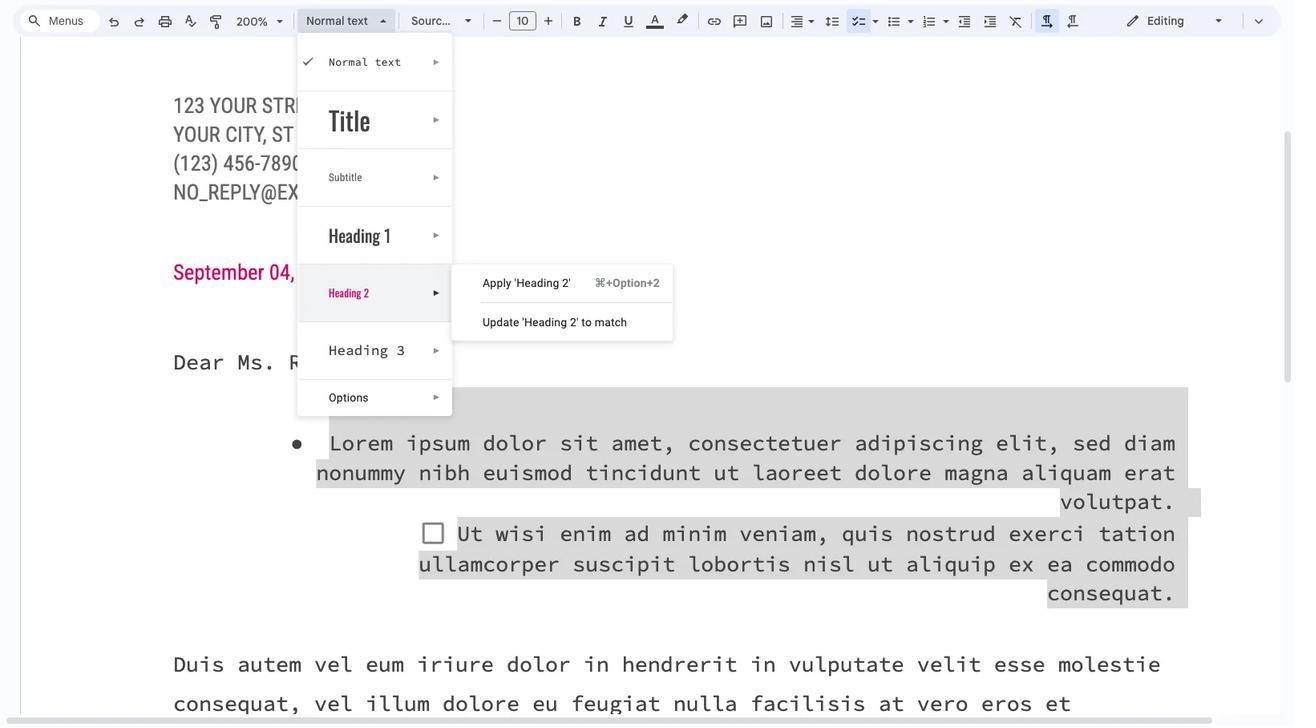 Task type: locate. For each thing, give the bounding box(es) containing it.
3 heading from the top
[[329, 342, 388, 359]]

pply
[[490, 277, 512, 290]]

text inside title list box
[[375, 55, 401, 69]]

2 heading from the top
[[329, 285, 362, 301]]

0 vertical spatial normal
[[306, 14, 345, 28]]

'heading
[[515, 277, 560, 290], [522, 316, 567, 329]]

'heading for pply
[[515, 277, 560, 290]]

Menus field
[[20, 10, 100, 32]]

'heading right pply
[[515, 277, 560, 290]]

highlight color image
[[674, 10, 692, 29]]

Font size field
[[509, 11, 543, 31]]

normal
[[306, 14, 345, 28], [329, 55, 368, 69]]

options o element
[[329, 391, 374, 404]]

7 ► from the top
[[433, 393, 441, 402]]

text
[[347, 14, 368, 28], [375, 55, 401, 69]]

styles list. normal text selected. option
[[306, 10, 371, 32]]

to
[[582, 316, 592, 329]]

editing
[[1148, 14, 1185, 28]]

0 horizontal spatial text
[[347, 14, 368, 28]]

0 vertical spatial 'heading
[[515, 277, 560, 290]]

5 ► from the top
[[433, 289, 441, 298]]

heading
[[329, 223, 380, 248], [329, 285, 362, 301], [329, 342, 388, 359]]

2'
[[562, 277, 571, 290], [570, 316, 579, 329]]

ptions
[[337, 391, 369, 404]]

2 ► from the top
[[433, 116, 441, 124]]

u pdate 'heading 2' to match
[[483, 316, 628, 329]]

heading for heading 2
[[329, 285, 362, 301]]

2' for a pply 'heading 2'
[[562, 277, 571, 290]]

normal down styles list. normal text selected. option
[[329, 55, 368, 69]]

heading 3
[[329, 342, 405, 359]]

title list box
[[298, 33, 453, 416]]

2' for u pdate 'heading 2' to match
[[570, 316, 579, 329]]

heading left 2
[[329, 285, 362, 301]]

2' up update 'heading 2' to match u element
[[562, 277, 571, 290]]

Zoom text field
[[233, 10, 271, 33]]

2' left 'to'
[[570, 316, 579, 329]]

text inside option
[[347, 14, 368, 28]]

normal text
[[306, 14, 368, 28], [329, 55, 401, 69]]

'heading right pdate
[[522, 316, 567, 329]]

2 vertical spatial heading
[[329, 342, 388, 359]]

1 vertical spatial normal
[[329, 55, 368, 69]]

0 vertical spatial 2'
[[562, 277, 571, 290]]

1 vertical spatial 2'
[[570, 316, 579, 329]]

editing button
[[1115, 9, 1236, 33]]

4 ► from the top
[[433, 231, 441, 240]]

line & paragraph spacing image
[[823, 10, 842, 32]]

menu inside title application
[[452, 265, 673, 341]]

0 vertical spatial heading
[[329, 223, 380, 248]]

0 vertical spatial normal text
[[306, 14, 368, 28]]

normal inside title list box
[[329, 55, 368, 69]]

title application
[[0, 0, 1295, 728]]

1 vertical spatial 'heading
[[522, 316, 567, 329]]

normal right zoom field in the left top of the page
[[306, 14, 345, 28]]

a pply 'heading 2'
[[483, 277, 571, 290]]

►
[[433, 58, 441, 67], [433, 116, 441, 124], [433, 173, 441, 182], [433, 231, 441, 240], [433, 289, 441, 298], [433, 347, 441, 355], [433, 393, 441, 402]]

u
[[483, 316, 490, 329]]

menu
[[452, 265, 673, 341]]

Font size text field
[[510, 11, 536, 30]]

o ptions
[[329, 391, 369, 404]]

0 vertical spatial text
[[347, 14, 368, 28]]

normal text down styles list. normal text selected. option
[[329, 55, 401, 69]]

3
[[397, 342, 405, 359]]

'heading for pdate
[[522, 316, 567, 329]]

heading left 1
[[329, 223, 380, 248]]

normal text right zoom field in the left top of the page
[[306, 14, 368, 28]]

heading left "3"
[[329, 342, 388, 359]]

heading for heading 1
[[329, 223, 380, 248]]

1 vertical spatial heading
[[329, 285, 362, 301]]

menu containing a
[[452, 265, 673, 341]]

title
[[329, 101, 371, 139]]

1 vertical spatial text
[[375, 55, 401, 69]]

1 heading from the top
[[329, 223, 380, 248]]

text color image
[[647, 10, 664, 29]]

1 vertical spatial normal text
[[329, 55, 401, 69]]

1 horizontal spatial text
[[375, 55, 401, 69]]



Task type: describe. For each thing, give the bounding box(es) containing it.
apply 'heading 2' a element
[[483, 277, 576, 290]]

⌘+option+2 element
[[576, 275, 660, 291]]

a
[[483, 277, 490, 290]]

normal text inside option
[[306, 14, 368, 28]]

update 'heading 2' to match u element
[[483, 316, 632, 329]]

1 ► from the top
[[433, 58, 441, 67]]

normal inside option
[[306, 14, 345, 28]]

normal text inside title list box
[[329, 55, 401, 69]]

subtitle
[[329, 172, 362, 184]]

o
[[329, 391, 337, 404]]

checklist menu image
[[869, 10, 879, 16]]

main toolbar
[[99, 0, 1086, 408]]

mode and view toolbar
[[1114, 5, 1272, 37]]

1
[[384, 223, 391, 248]]

heading 2
[[329, 285, 369, 301]]

Zoom field
[[230, 10, 290, 34]]

bulleted list menu image
[[904, 10, 915, 16]]

match
[[595, 316, 628, 329]]

6 ► from the top
[[433, 347, 441, 355]]

⌘+option+2
[[595, 277, 660, 290]]

2
[[364, 285, 369, 301]]

heading for heading 3
[[329, 342, 388, 359]]

numbered list menu image
[[939, 10, 950, 16]]

pdate
[[490, 316, 520, 329]]

heading 1
[[329, 223, 391, 248]]

insert image image
[[758, 10, 776, 32]]

3 ► from the top
[[433, 173, 441, 182]]

font list. source code pro selected. option
[[412, 10, 456, 32]]



Task type: vqa. For each thing, say whether or not it's contained in the screenshot.
Insert Image on the right top of the page
yes



